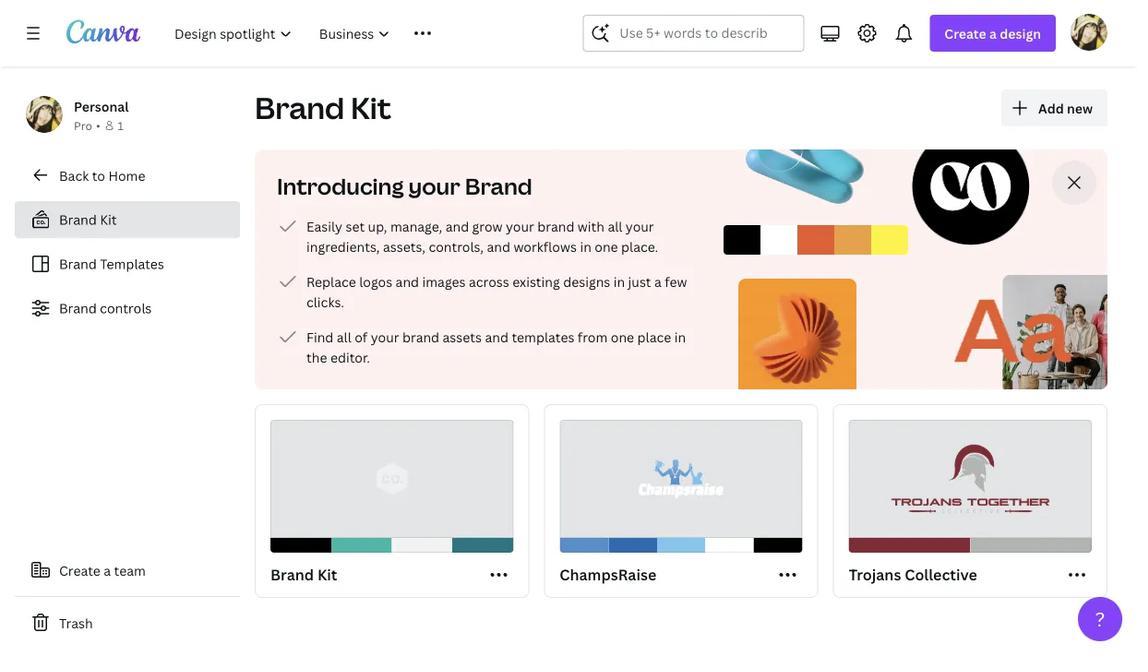 Task type: locate. For each thing, give the bounding box(es) containing it.
1 horizontal spatial create
[[945, 24, 987, 42]]

champsraise logo image
[[598, 432, 765, 526]]

brand inside easily set up, manage, and grow your brand with all your ingredients, assets, controls, and workflows in one place.
[[538, 217, 575, 235]]

1 horizontal spatial all
[[608, 217, 623, 235]]

back
[[59, 167, 89, 184]]

brand
[[255, 88, 345, 128], [465, 171, 533, 201], [59, 211, 97, 229], [59, 255, 97, 273], [59, 300, 97, 317], [271, 565, 314, 585]]

1 vertical spatial all
[[337, 328, 352, 346]]

grow
[[472, 217, 503, 235]]

a inside create a design dropdown button
[[990, 24, 997, 42]]

? button
[[1079, 597, 1123, 642]]

brand controls link
[[15, 290, 240, 327]]

create a design
[[945, 24, 1042, 42]]

few
[[665, 273, 688, 290]]

and up controls, in the top of the page
[[446, 217, 469, 235]]

2 horizontal spatial kit
[[351, 88, 391, 128]]

the
[[307, 349, 327, 366]]

create left team
[[59, 562, 101, 579]]

a inside create a team button
[[104, 562, 111, 579]]

up,
[[368, 217, 387, 235]]

1 vertical spatial brand kit
[[59, 211, 117, 229]]

2 vertical spatial a
[[104, 562, 111, 579]]

introducing
[[277, 171, 404, 201]]

brand up workflows
[[538, 217, 575, 235]]

place
[[638, 328, 672, 346]]

1 horizontal spatial brand
[[538, 217, 575, 235]]

brand inside brand controls link
[[59, 300, 97, 317]]

brand kit button
[[255, 404, 529, 598]]

create for create a design
[[945, 24, 987, 42]]

2 horizontal spatial a
[[990, 24, 997, 42]]

0 horizontal spatial in
[[580, 238, 592, 255]]

None search field
[[583, 15, 805, 52]]

and inside the replace logos and images across existing designs in just a few clicks.
[[396, 273, 419, 290]]

manage,
[[391, 217, 443, 235]]

templates
[[100, 255, 164, 273]]

1 horizontal spatial list
[[277, 215, 702, 368]]

assets,
[[383, 238, 426, 255]]

one right the from
[[611, 328, 635, 346]]

create inside create a design dropdown button
[[945, 24, 987, 42]]

brand kit link
[[15, 201, 240, 238]]

a left team
[[104, 562, 111, 579]]

one inside find all of your brand assets and templates from one place in the editor.
[[611, 328, 635, 346]]

0 vertical spatial one
[[595, 238, 618, 255]]

new
[[1068, 99, 1093, 117]]

set
[[346, 217, 365, 235]]

0 vertical spatial all
[[608, 217, 623, 235]]

0 horizontal spatial all
[[337, 328, 352, 346]]

0 vertical spatial create
[[945, 24, 987, 42]]

trojans collective
[[849, 565, 978, 585]]

a
[[990, 24, 997, 42], [655, 273, 662, 290], [104, 562, 111, 579]]

just
[[628, 273, 652, 290]]

Search search field
[[620, 16, 768, 51]]

0 vertical spatial in
[[580, 238, 592, 255]]

0 horizontal spatial list
[[15, 201, 240, 327]]

kit inside "brand kit" button
[[318, 565, 338, 585]]

create a design button
[[930, 15, 1056, 52]]

1 horizontal spatial kit
[[318, 565, 338, 585]]

and
[[446, 217, 469, 235], [487, 238, 511, 255], [396, 273, 419, 290], [485, 328, 509, 346]]

0 horizontal spatial create
[[59, 562, 101, 579]]

your
[[409, 171, 461, 201], [506, 217, 534, 235], [626, 217, 654, 235], [371, 328, 399, 346]]

create for create a team
[[59, 562, 101, 579]]

top level navigation element
[[163, 15, 539, 52], [163, 15, 539, 52]]

one
[[595, 238, 618, 255], [611, 328, 635, 346]]

1 horizontal spatial in
[[614, 273, 625, 290]]

logos
[[359, 273, 393, 290]]

your up manage,
[[409, 171, 461, 201]]

list
[[15, 201, 240, 327], [277, 215, 702, 368]]

replace
[[307, 273, 356, 290]]

2 vertical spatial brand kit
[[271, 565, 338, 585]]

all inside easily set up, manage, and grow your brand with all your ingredients, assets, controls, and workflows in one place.
[[608, 217, 623, 235]]

and right logos
[[396, 273, 419, 290]]

a inside the replace logos and images across existing designs in just a few clicks.
[[655, 273, 662, 290]]

?
[[1096, 606, 1106, 633]]

in inside find all of your brand assets and templates from one place in the editor.
[[675, 328, 686, 346]]

controls
[[100, 300, 152, 317]]

0 horizontal spatial brand
[[403, 328, 440, 346]]

kit
[[351, 88, 391, 128], [100, 211, 117, 229], [318, 565, 338, 585]]

brand kit
[[255, 88, 391, 128], [59, 211, 117, 229], [271, 565, 338, 585]]

all inside find all of your brand assets and templates from one place in the editor.
[[337, 328, 352, 346]]

collective
[[905, 565, 978, 585]]

create left the 'design'
[[945, 24, 987, 42]]

and right assets
[[485, 328, 509, 346]]

1 vertical spatial one
[[611, 328, 635, 346]]

1 horizontal spatial a
[[655, 273, 662, 290]]

create inside create a team button
[[59, 562, 101, 579]]

all right with
[[608, 217, 623, 235]]

pro
[[74, 118, 92, 133]]

to
[[92, 167, 105, 184]]

2 horizontal spatial in
[[675, 328, 686, 346]]

0 horizontal spatial a
[[104, 562, 111, 579]]

a left few
[[655, 273, 662, 290]]

1 vertical spatial a
[[655, 273, 662, 290]]

all
[[608, 217, 623, 235], [337, 328, 352, 346]]

all left of
[[337, 328, 352, 346]]

one down with
[[595, 238, 618, 255]]

1 vertical spatial create
[[59, 562, 101, 579]]

0 vertical spatial brand
[[538, 217, 575, 235]]

brand inside brand templates link
[[59, 255, 97, 273]]

back to home link
[[15, 157, 240, 194]]

0 horizontal spatial kit
[[100, 211, 117, 229]]

introducing your brand
[[277, 171, 533, 201]]

in
[[580, 238, 592, 255], [614, 273, 625, 290], [675, 328, 686, 346]]

brand
[[538, 217, 575, 235], [403, 328, 440, 346]]

clicks.
[[307, 293, 344, 311]]

controls,
[[429, 238, 484, 255]]

with
[[578, 217, 605, 235]]

a left the 'design'
[[990, 24, 997, 42]]

1 vertical spatial kit
[[100, 211, 117, 229]]

and down the grow
[[487, 238, 511, 255]]

2 vertical spatial kit
[[318, 565, 338, 585]]

create
[[945, 24, 987, 42], [59, 562, 101, 579]]

2 vertical spatial in
[[675, 328, 686, 346]]

trojans collective logo image
[[884, 432, 1058, 526]]

in left just at the top right of the page
[[614, 273, 625, 290]]

1 vertical spatial brand
[[403, 328, 440, 346]]

brand controls
[[59, 300, 152, 317]]

create a team
[[59, 562, 146, 579]]

brand left assets
[[403, 328, 440, 346]]

in right place at the right
[[675, 328, 686, 346]]

0 vertical spatial kit
[[351, 88, 391, 128]]

trojans
[[849, 565, 902, 585]]

editor.
[[330, 349, 370, 366]]

trojans collective button
[[834, 404, 1108, 598]]

brand templates link
[[15, 246, 240, 283]]

your right of
[[371, 328, 399, 346]]

1 vertical spatial in
[[614, 273, 625, 290]]

0 vertical spatial a
[[990, 24, 997, 42]]

in down with
[[580, 238, 592, 255]]



Task type: describe. For each thing, give the bounding box(es) containing it.
•
[[96, 118, 100, 133]]

trash link
[[15, 605, 240, 642]]

workflows
[[514, 238, 577, 255]]

brand inside find all of your brand assets and templates from one place in the editor.
[[403, 328, 440, 346]]

from
[[578, 328, 608, 346]]

1
[[118, 118, 124, 133]]

and inside find all of your brand assets and templates from one place in the editor.
[[485, 328, 509, 346]]

brand templates
[[59, 255, 164, 273]]

across
[[469, 273, 510, 290]]

personal
[[74, 97, 129, 115]]

images
[[422, 273, 466, 290]]

place.
[[622, 238, 659, 255]]

create a team button
[[15, 552, 240, 589]]

add new
[[1039, 99, 1093, 117]]

kit inside brand kit link
[[100, 211, 117, 229]]

in inside easily set up, manage, and grow your brand with all your ingredients, assets, controls, and workflows in one place.
[[580, 238, 592, 255]]

list containing easily set up, manage, and grow your brand with all your ingredients, assets, controls, and workflows in one place.
[[277, 215, 702, 368]]

brand inside "brand kit" button
[[271, 565, 314, 585]]

a for team
[[104, 562, 111, 579]]

of
[[355, 328, 368, 346]]

designs
[[563, 273, 611, 290]]

in inside the replace logos and images across existing designs in just a few clicks.
[[614, 273, 625, 290]]

brand kit inside list
[[59, 211, 117, 229]]

replace logos and images across existing designs in just a few clicks.
[[307, 273, 688, 311]]

trash
[[59, 615, 93, 632]]

your up workflows
[[506, 217, 534, 235]]

easily
[[307, 217, 343, 235]]

list containing brand kit
[[15, 201, 240, 327]]

brand inside brand kit link
[[59, 211, 97, 229]]

existing
[[513, 273, 560, 290]]

pro •
[[74, 118, 100, 133]]

find all of your brand assets and templates from one place in the editor.
[[307, 328, 686, 366]]

your inside find all of your brand assets and templates from one place in the editor.
[[371, 328, 399, 346]]

assets
[[443, 328, 482, 346]]

champsraise button
[[544, 404, 819, 598]]

templates
[[512, 328, 575, 346]]

one inside easily set up, manage, and grow your brand with all your ingredients, assets, controls, and workflows in one place.
[[595, 238, 618, 255]]

brand kit inside button
[[271, 565, 338, 585]]

champsraise
[[560, 565, 657, 585]]

design
[[1000, 24, 1042, 42]]

stephanie aranda image
[[1071, 14, 1108, 51]]

0 vertical spatial brand kit
[[255, 88, 391, 128]]

add new button
[[1002, 90, 1108, 127]]

easily set up, manage, and grow your brand with all your ingredients, assets, controls, and workflows in one place.
[[307, 217, 659, 255]]

home
[[108, 167, 145, 184]]

team
[[114, 562, 146, 579]]

back to home
[[59, 167, 145, 184]]

find
[[307, 328, 334, 346]]

a for design
[[990, 24, 997, 42]]

ingredients,
[[307, 238, 380, 255]]

add
[[1039, 99, 1064, 117]]

your up place.
[[626, 217, 654, 235]]



Task type: vqa. For each thing, say whether or not it's contained in the screenshot.
Brand controls link
yes



